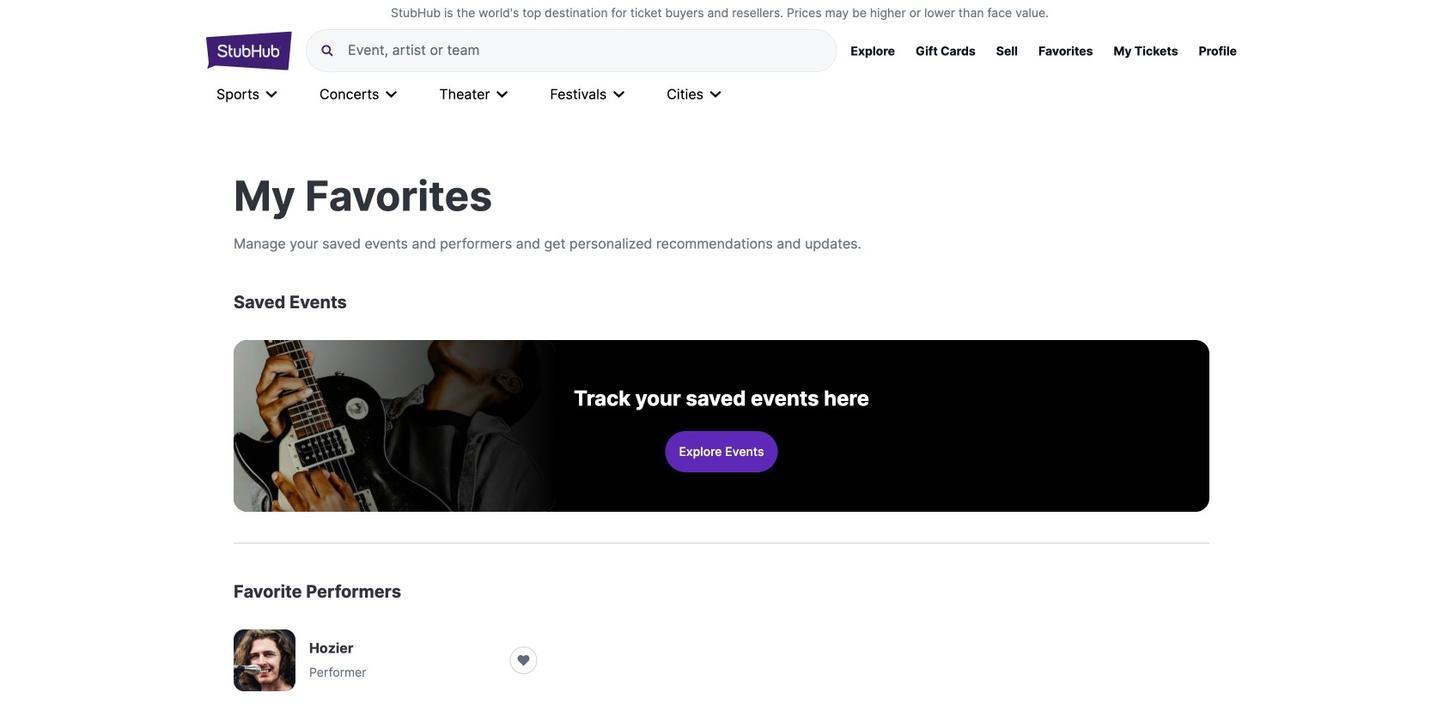 Task type: vqa. For each thing, say whether or not it's contained in the screenshot.
View Twitter page for Taylor Swift image
no



Task type: describe. For each thing, give the bounding box(es) containing it.
stubhub image
[[206, 29, 292, 72]]



Task type: locate. For each thing, give the bounding box(es) containing it.
Event, artist or team search field
[[348, 42, 823, 59]]

man playing the guitar image
[[234, 340, 556, 512]]

hozier image
[[234, 630, 296, 692]]



